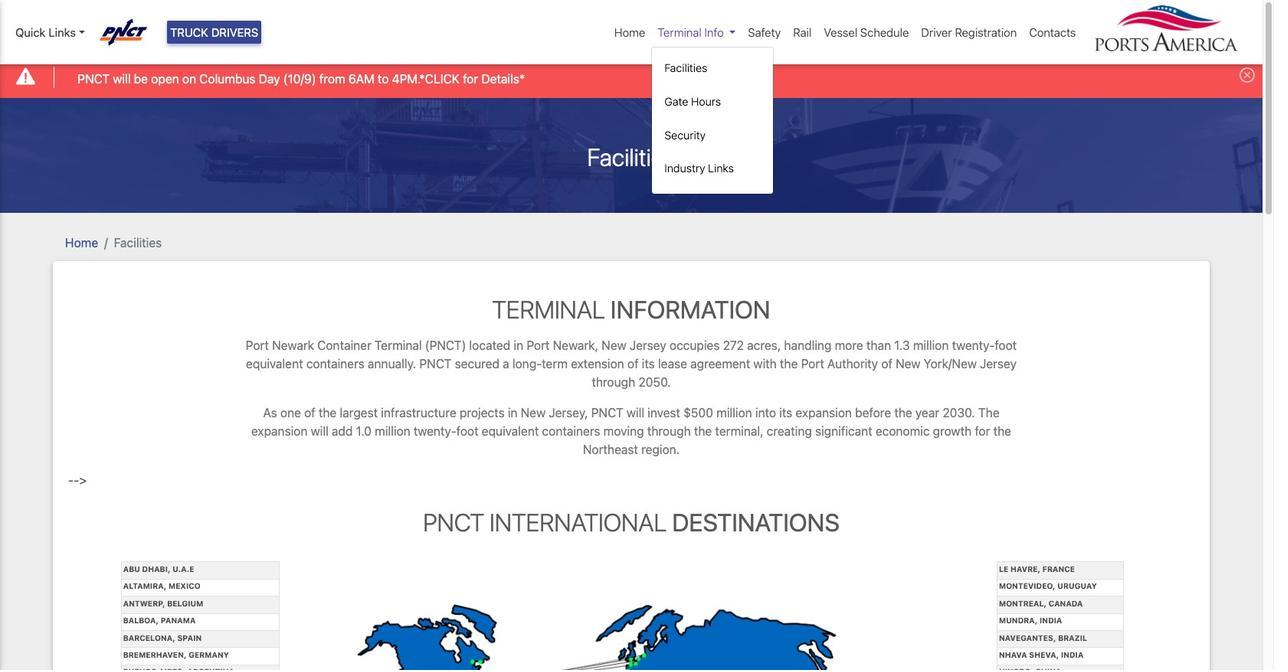 Task type: locate. For each thing, give the bounding box(es) containing it.
add
[[332, 425, 353, 438]]

registration
[[955, 25, 1017, 39]]

acres,
[[747, 339, 781, 353]]

new
[[602, 339, 627, 353], [896, 357, 921, 371], [521, 406, 546, 420]]

of down than
[[882, 357, 893, 371]]

pnct inside alert
[[78, 72, 110, 86]]

links down the security link
[[708, 162, 734, 175]]

0 vertical spatial in
[[514, 339, 524, 353]]

located
[[469, 339, 511, 353]]

pnct will be open on columbus day (10/9) from 6am to 4pm.*click for details*
[[78, 72, 525, 86]]

1 vertical spatial new
[[896, 357, 921, 371]]

0 vertical spatial its
[[642, 357, 655, 371]]

quick links link
[[15, 24, 85, 41]]

1 horizontal spatial home link
[[609, 18, 652, 47]]

0 vertical spatial containers
[[306, 357, 365, 371]]

0 horizontal spatial equivalent
[[246, 357, 303, 371]]

twenty- down infrastructure
[[414, 425, 457, 438]]

0 vertical spatial will
[[113, 72, 131, 86]]

2 vertical spatial new
[[521, 406, 546, 420]]

1 vertical spatial in
[[508, 406, 518, 420]]

terminal inside port newark container terminal (pnct) located in port newark, new jersey occupies 272 acres, handling more than 1.3 million twenty-foot equivalent containers annually. pnct secured a long-term extension of its lease agreement with the port authority of new york/new jersey through 2050.
[[375, 339, 422, 353]]

1 vertical spatial for
[[975, 425, 991, 438]]

the down $500
[[694, 425, 712, 438]]

0 horizontal spatial through
[[592, 376, 636, 389]]

0 horizontal spatial terminal
[[375, 339, 422, 353]]

0 horizontal spatial new
[[521, 406, 546, 420]]

1 horizontal spatial its
[[780, 406, 793, 420]]

through down extension
[[592, 376, 636, 389]]

jersey up lease
[[630, 339, 667, 353]]

as one of the largest infrastructure projects in new jersey, pnct will invest $500 million into its expansion before the year 2030. the expansion will add 1.0 million twenty-foot equivalent containers moving through the terminal, creating significant economic growth for the northeast region.
[[251, 406, 1012, 457]]

one
[[280, 406, 301, 420]]

0 vertical spatial million
[[914, 339, 949, 353]]

1.0
[[356, 425, 372, 438]]

2 vertical spatial facilities
[[114, 236, 162, 250]]

gate hours link
[[659, 87, 768, 116]]

pnct
[[78, 72, 110, 86], [420, 357, 452, 371], [591, 406, 624, 420], [423, 508, 485, 537]]

twenty- inside as one of the largest infrastructure projects in new jersey, pnct will invest $500 million into its expansion before the year 2030. the expansion will add 1.0 million twenty-foot equivalent containers moving through the terminal, creating significant economic growth for the northeast region.
[[414, 425, 457, 438]]

pnct inside as one of the largest infrastructure projects in new jersey, pnct will invest $500 million into its expansion before the year 2030. the expansion will add 1.0 million twenty-foot equivalent containers moving through the terminal, creating significant economic growth for the northeast region.
[[591, 406, 624, 420]]

for inside as one of the largest infrastructure projects in new jersey, pnct will invest $500 million into its expansion before the year 2030. the expansion will add 1.0 million twenty-foot equivalent containers moving through the terminal, creating significant economic growth for the northeast region.
[[975, 425, 991, 438]]

of up 2050.
[[628, 357, 639, 371]]

1 vertical spatial links
[[708, 162, 734, 175]]

1 vertical spatial twenty-
[[414, 425, 457, 438]]

expansion up "significant"
[[796, 406, 852, 420]]

foot
[[995, 339, 1017, 353], [457, 425, 479, 438]]

0 horizontal spatial million
[[375, 425, 411, 438]]

1 vertical spatial equivalent
[[482, 425, 539, 438]]

annually.
[[368, 357, 416, 371]]

expansion down as
[[251, 425, 308, 438]]

1 horizontal spatial foot
[[995, 339, 1017, 353]]

(pnct)
[[425, 339, 466, 353]]

port down handling
[[801, 357, 825, 371]]

gate
[[665, 95, 689, 108]]

1 horizontal spatial of
[[628, 357, 639, 371]]

1 vertical spatial through
[[647, 425, 691, 438]]

0 horizontal spatial its
[[642, 357, 655, 371]]

dhabi,
[[142, 565, 171, 574]]

(10/9)
[[283, 72, 316, 86]]

million right 1.0
[[375, 425, 411, 438]]

0 vertical spatial for
[[463, 72, 478, 86]]

will up moving
[[627, 406, 645, 420]]

quick links
[[15, 25, 76, 39]]

0 horizontal spatial twenty-
[[414, 425, 457, 438]]

info
[[705, 25, 724, 39]]

twenty- inside port newark container terminal (pnct) located in port newark, new jersey occupies 272 acres, handling more than 1.3 million twenty-foot equivalent containers annually. pnct secured a long-term extension of its lease agreement with the port authority of new york/new jersey through 2050.
[[952, 339, 995, 353]]

home link
[[609, 18, 652, 47], [65, 236, 98, 250]]

1 horizontal spatial containers
[[542, 425, 601, 438]]

million up york/new
[[914, 339, 949, 353]]

1 horizontal spatial for
[[975, 425, 991, 438]]

-->
[[68, 474, 87, 487]]

brazil
[[1059, 634, 1088, 643]]

0 vertical spatial expansion
[[796, 406, 852, 420]]

million up terminal,
[[717, 406, 752, 420]]

for left details*
[[463, 72, 478, 86]]

in inside as one of the largest infrastructure projects in new jersey, pnct will invest $500 million into its expansion before the year 2030. the expansion will add 1.0 million twenty-foot equivalent containers moving through the terminal, creating significant economic growth for the northeast region.
[[508, 406, 518, 420]]

1 horizontal spatial equivalent
[[482, 425, 539, 438]]

new inside as one of the largest infrastructure projects in new jersey, pnct will invest $500 million into its expansion before the year 2030. the expansion will add 1.0 million twenty-foot equivalent containers moving through the terminal, creating significant economic growth for the northeast region.
[[521, 406, 546, 420]]

its up 2050.
[[642, 357, 655, 371]]

0 horizontal spatial will
[[113, 72, 131, 86]]

than
[[867, 339, 891, 353]]

contacts
[[1030, 25, 1076, 39]]

home
[[615, 25, 646, 39], [65, 236, 98, 250]]

will left add at bottom
[[311, 425, 329, 438]]

international
[[490, 508, 667, 537]]

0 vertical spatial twenty-
[[952, 339, 995, 353]]

port left newark
[[246, 339, 269, 353]]

2 horizontal spatial of
[[882, 357, 893, 371]]

will
[[113, 72, 131, 86], [627, 406, 645, 420], [311, 425, 329, 438]]

1 horizontal spatial terminal
[[492, 295, 605, 324]]

0 horizontal spatial expansion
[[251, 425, 308, 438]]

1 horizontal spatial will
[[311, 425, 329, 438]]

terminal up the annually.
[[375, 339, 422, 353]]

million
[[914, 339, 949, 353], [717, 406, 752, 420], [375, 425, 411, 438]]

from
[[320, 72, 345, 86]]

containers down jersey,
[[542, 425, 601, 438]]

1 vertical spatial terminal
[[492, 295, 605, 324]]

terminal up newark,
[[492, 295, 605, 324]]

0 vertical spatial home
[[615, 25, 646, 39]]

1 horizontal spatial expansion
[[796, 406, 852, 420]]

details*
[[482, 72, 525, 86]]

containers
[[306, 357, 365, 371], [542, 425, 601, 438]]

rail image
[[356, 599, 907, 671]]

0 horizontal spatial port
[[246, 339, 269, 353]]

abu
[[123, 565, 140, 574]]

1 vertical spatial will
[[627, 406, 645, 420]]

its inside as one of the largest infrastructure projects in new jersey, pnct will invest $500 million into its expansion before the year 2030. the expansion will add 1.0 million twenty-foot equivalent containers moving through the terminal, creating significant economic growth for the northeast region.
[[780, 406, 793, 420]]

india
[[1040, 616, 1063, 626], [1061, 651, 1084, 660]]

altamira,
[[123, 582, 166, 591]]

2 - from the left
[[74, 474, 79, 487]]

in up long-
[[514, 339, 524, 353]]

day
[[259, 72, 280, 86]]

its
[[642, 357, 655, 371], [780, 406, 793, 420]]

0 vertical spatial through
[[592, 376, 636, 389]]

growth
[[933, 425, 972, 438]]

2 vertical spatial terminal
[[375, 339, 422, 353]]

of right one
[[304, 406, 316, 420]]

twenty- up york/new
[[952, 339, 995, 353]]

1 horizontal spatial through
[[647, 425, 691, 438]]

1 horizontal spatial jersey
[[980, 357, 1017, 371]]

containers inside as one of the largest infrastructure projects in new jersey, pnct will invest $500 million into its expansion before the year 2030. the expansion will add 1.0 million twenty-foot equivalent containers moving through the terminal, creating significant economic growth for the northeast region.
[[542, 425, 601, 438]]

2 vertical spatial will
[[311, 425, 329, 438]]

foot up the
[[995, 339, 1017, 353]]

india up the navegantes, brazil
[[1040, 616, 1063, 626]]

0 vertical spatial equivalent
[[246, 357, 303, 371]]

0 vertical spatial home link
[[609, 18, 652, 47]]

0 vertical spatial links
[[49, 25, 76, 39]]

new left jersey,
[[521, 406, 546, 420]]

1 horizontal spatial links
[[708, 162, 734, 175]]

for
[[463, 72, 478, 86], [975, 425, 991, 438]]

terminal information
[[492, 295, 771, 324]]

newark,
[[553, 339, 599, 353]]

million inside port newark container terminal (pnct) located in port newark, new jersey occupies 272 acres, handling more than 1.3 million twenty-foot equivalent containers annually. pnct secured a long-term extension of its lease agreement with the port authority of new york/new jersey through 2050.
[[914, 339, 949, 353]]

the
[[780, 357, 798, 371], [319, 406, 337, 420], [895, 406, 913, 420], [694, 425, 712, 438], [994, 425, 1012, 438]]

in right projects
[[508, 406, 518, 420]]

spain
[[177, 634, 202, 643]]

equivalent down newark
[[246, 357, 303, 371]]

terminal info
[[658, 25, 724, 39]]

vessel
[[824, 25, 858, 39]]

1 vertical spatial home link
[[65, 236, 98, 250]]

terminal left the info
[[658, 25, 702, 39]]

0 horizontal spatial links
[[49, 25, 76, 39]]

driver registration
[[922, 25, 1017, 39]]

0 vertical spatial jersey
[[630, 339, 667, 353]]

4pm.*click
[[392, 72, 460, 86]]

1 vertical spatial containers
[[542, 425, 601, 438]]

into
[[756, 406, 776, 420]]

jersey right york/new
[[980, 357, 1017, 371]]

2 horizontal spatial terminal
[[658, 25, 702, 39]]

0 horizontal spatial of
[[304, 406, 316, 420]]

0 vertical spatial facilities
[[665, 62, 708, 75]]

balboa,
[[123, 616, 159, 626]]

extension
[[571, 357, 625, 371]]

1 vertical spatial its
[[780, 406, 793, 420]]

0 horizontal spatial home
[[65, 236, 98, 250]]

for down the
[[975, 425, 991, 438]]

2 vertical spatial million
[[375, 425, 411, 438]]

foot down projects
[[457, 425, 479, 438]]

port up long-
[[527, 339, 550, 353]]

0 vertical spatial new
[[602, 339, 627, 353]]

abu dhabi, u.a.e
[[123, 565, 194, 574]]

driver
[[922, 25, 952, 39]]

1 horizontal spatial home
[[615, 25, 646, 39]]

significant
[[816, 425, 873, 438]]

0 vertical spatial foot
[[995, 339, 1017, 353]]

1 vertical spatial foot
[[457, 425, 479, 438]]

terminal for terminal info
[[658, 25, 702, 39]]

equivalent down projects
[[482, 425, 539, 438]]

terminal info link
[[652, 18, 742, 47]]

security
[[665, 129, 706, 142]]

2 horizontal spatial new
[[896, 357, 921, 371]]

sheva,
[[1030, 651, 1059, 660]]

jersey
[[630, 339, 667, 353], [980, 357, 1017, 371]]

its up creating
[[780, 406, 793, 420]]

a
[[503, 357, 509, 371]]

0 horizontal spatial containers
[[306, 357, 365, 371]]

0 vertical spatial terminal
[[658, 25, 702, 39]]

u.a.e
[[173, 565, 194, 574]]

containers down container
[[306, 357, 365, 371]]

new up extension
[[602, 339, 627, 353]]

0 horizontal spatial for
[[463, 72, 478, 86]]

its inside port newark container terminal (pnct) located in port newark, new jersey occupies 272 acres, handling more than 1.3 million twenty-foot equivalent containers annually. pnct secured a long-term extension of its lease agreement with the port authority of new york/new jersey through 2050.
[[642, 357, 655, 371]]

through down invest
[[647, 425, 691, 438]]

-
[[68, 474, 74, 487], [74, 474, 79, 487]]

of
[[628, 357, 639, 371], [882, 357, 893, 371], [304, 406, 316, 420]]

2 horizontal spatial million
[[914, 339, 949, 353]]

new down 1.3
[[896, 357, 921, 371]]

links right quick
[[49, 25, 76, 39]]

facilities
[[665, 62, 708, 75], [588, 142, 676, 171], [114, 236, 162, 250]]

destinations
[[672, 508, 840, 537]]

will left be
[[113, 72, 131, 86]]

1 vertical spatial million
[[717, 406, 752, 420]]

1 horizontal spatial twenty-
[[952, 339, 995, 353]]

0 horizontal spatial foot
[[457, 425, 479, 438]]

montreal,
[[999, 599, 1047, 608]]

bremerhaven, germany
[[123, 651, 229, 660]]

to
[[378, 72, 389, 86]]

navegantes,
[[999, 634, 1057, 643]]

economic
[[876, 425, 930, 438]]

invest
[[648, 406, 681, 420]]

the right with
[[780, 357, 798, 371]]

the inside port newark container terminal (pnct) located in port newark, new jersey occupies 272 acres, handling more than 1.3 million twenty-foot equivalent containers annually. pnct secured a long-term extension of its lease agreement with the port authority of new york/new jersey through 2050.
[[780, 357, 798, 371]]

india down brazil
[[1061, 651, 1084, 660]]



Task type: vqa. For each thing, say whether or not it's contained in the screenshot.
sud
no



Task type: describe. For each thing, give the bounding box(es) containing it.
1 vertical spatial facilities
[[588, 142, 676, 171]]

navegantes, brazil
[[999, 634, 1088, 643]]

close image
[[1240, 68, 1255, 83]]

agreement
[[691, 357, 751, 371]]

rail link
[[787, 18, 818, 47]]

driver registration link
[[915, 18, 1023, 47]]

pnct inside port newark container terminal (pnct) located in port newark, new jersey occupies 272 acres, handling more than 1.3 million twenty-foot equivalent containers annually. pnct secured a long-term extension of its lease agreement with the port authority of new york/new jersey through 2050.
[[420, 357, 452, 371]]

antwerp,
[[123, 599, 165, 608]]

will inside alert
[[113, 72, 131, 86]]

truck drivers
[[170, 25, 259, 39]]

through inside port newark container terminal (pnct) located in port newark, new jersey occupies 272 acres, handling more than 1.3 million twenty-foot equivalent containers annually. pnct secured a long-term extension of its lease agreement with the port authority of new york/new jersey through 2050.
[[592, 376, 636, 389]]

pnct will be open on columbus day (10/9) from 6am to 4pm.*click for details* alert
[[0, 56, 1263, 98]]

quick
[[15, 25, 46, 39]]

drivers
[[211, 25, 259, 39]]

equivalent inside port newark container terminal (pnct) located in port newark, new jersey occupies 272 acres, handling more than 1.3 million twenty-foot equivalent containers annually. pnct secured a long-term extension of its lease agreement with the port authority of new york/new jersey through 2050.
[[246, 357, 303, 371]]

region.
[[642, 443, 680, 457]]

terminal,
[[715, 425, 764, 438]]

1 - from the left
[[68, 474, 74, 487]]

6am
[[349, 72, 375, 86]]

the down the
[[994, 425, 1012, 438]]

montreal, canada
[[999, 599, 1083, 608]]

the up add at bottom
[[319, 406, 337, 420]]

havre,
[[1011, 565, 1041, 574]]

>
[[79, 474, 87, 487]]

balboa, panama
[[123, 616, 196, 626]]

occupies
[[670, 339, 720, 353]]

1 vertical spatial jersey
[[980, 357, 1017, 371]]

gate hours
[[665, 95, 721, 108]]

le
[[999, 565, 1009, 574]]

montevideo, uruguay
[[999, 582, 1097, 591]]

panama
[[161, 616, 196, 626]]

projects
[[460, 406, 505, 420]]

links for industry links
[[708, 162, 734, 175]]

0 horizontal spatial jersey
[[630, 339, 667, 353]]

term
[[542, 357, 568, 371]]

vessel schedule
[[824, 25, 909, 39]]

pnct will be open on columbus day (10/9) from 6am to 4pm.*click for details* link
[[78, 69, 525, 88]]

altamira, mexico
[[123, 582, 201, 591]]

authority
[[828, 357, 878, 371]]

before
[[855, 406, 891, 420]]

truck
[[170, 25, 208, 39]]

barcelona, spain
[[123, 634, 202, 643]]

2 horizontal spatial port
[[801, 357, 825, 371]]

facilities inside facilities link
[[665, 62, 708, 75]]

mundra,
[[999, 616, 1038, 626]]

2 horizontal spatial will
[[627, 406, 645, 420]]

more
[[835, 339, 864, 353]]

2030.
[[943, 406, 975, 420]]

for inside alert
[[463, 72, 478, 86]]

through inside as one of the largest infrastructure projects in new jersey, pnct will invest $500 million into its expansion before the year 2030. the expansion will add 1.0 million twenty-foot equivalent containers moving through the terminal, creating significant economic growth for the northeast region.
[[647, 425, 691, 438]]

rail
[[794, 25, 812, 39]]

be
[[134, 72, 148, 86]]

truck drivers link
[[167, 21, 262, 44]]

1.3
[[895, 339, 910, 353]]

vessel schedule link
[[818, 18, 915, 47]]

foot inside port newark container terminal (pnct) located in port newark, new jersey occupies 272 acres, handling more than 1.3 million twenty-foot equivalent containers annually. pnct secured a long-term extension of its lease agreement with the port authority of new york/new jersey through 2050.
[[995, 339, 1017, 353]]

information
[[611, 295, 771, 324]]

containers inside port newark container terminal (pnct) located in port newark, new jersey occupies 272 acres, handling more than 1.3 million twenty-foot equivalent containers annually. pnct secured a long-term extension of its lease agreement with the port authority of new york/new jersey through 2050.
[[306, 357, 365, 371]]

in inside port newark container terminal (pnct) located in port newark, new jersey occupies 272 acres, handling more than 1.3 million twenty-foot equivalent containers annually. pnct secured a long-term extension of its lease agreement with the port authority of new york/new jersey through 2050.
[[514, 339, 524, 353]]

the
[[979, 406, 1000, 420]]

links for quick links
[[49, 25, 76, 39]]

terminal for terminal information
[[492, 295, 605, 324]]

nhava sheva, india
[[999, 651, 1084, 660]]

0 vertical spatial india
[[1040, 616, 1063, 626]]

as
[[263, 406, 277, 420]]

security link
[[659, 121, 768, 150]]

1 horizontal spatial million
[[717, 406, 752, 420]]

canada
[[1049, 599, 1083, 608]]

mexico
[[169, 582, 201, 591]]

year
[[916, 406, 940, 420]]

barcelona,
[[123, 634, 175, 643]]

handling
[[784, 339, 832, 353]]

foot inside as one of the largest infrastructure projects in new jersey, pnct will invest $500 million into its expansion before the year 2030. the expansion will add 1.0 million twenty-foot equivalent containers moving through the terminal, creating significant economic growth for the northeast region.
[[457, 425, 479, 438]]

of inside as one of the largest infrastructure projects in new jersey, pnct will invest $500 million into its expansion before the year 2030. the expansion will add 1.0 million twenty-foot equivalent containers moving through the terminal, creating significant economic growth for the northeast region.
[[304, 406, 316, 420]]

on
[[182, 72, 196, 86]]

safety
[[748, 25, 781, 39]]

montevideo,
[[999, 582, 1056, 591]]

container
[[317, 339, 372, 353]]

1 horizontal spatial port
[[527, 339, 550, 353]]

safety link
[[742, 18, 787, 47]]

jersey,
[[549, 406, 588, 420]]

columbus
[[199, 72, 256, 86]]

newark
[[272, 339, 314, 353]]

largest
[[340, 406, 378, 420]]

1 vertical spatial india
[[1061, 651, 1084, 660]]

contacts link
[[1023, 18, 1083, 47]]

0 horizontal spatial home link
[[65, 236, 98, 250]]

northeast
[[583, 443, 638, 457]]

york/new
[[924, 357, 977, 371]]

open
[[151, 72, 179, 86]]

lease
[[658, 357, 688, 371]]

creating
[[767, 425, 812, 438]]

port newark container terminal (pnct) located in port newark, new jersey occupies 272 acres, handling more than 1.3 million twenty-foot equivalent containers annually. pnct secured a long-term extension of its lease agreement with the port authority of new york/new jersey through 2050.
[[246, 339, 1017, 389]]

1 horizontal spatial new
[[602, 339, 627, 353]]

industry
[[665, 162, 706, 175]]

the up economic in the bottom right of the page
[[895, 406, 913, 420]]

bremerhaven,
[[123, 651, 187, 660]]

equivalent inside as one of the largest infrastructure projects in new jersey, pnct will invest $500 million into its expansion before the year 2030. the expansion will add 1.0 million twenty-foot equivalent containers moving through the terminal, creating significant economic growth for the northeast region.
[[482, 425, 539, 438]]

1 vertical spatial home
[[65, 236, 98, 250]]

mundra, india
[[999, 616, 1063, 626]]

uruguay
[[1058, 582, 1097, 591]]

1 vertical spatial expansion
[[251, 425, 308, 438]]



